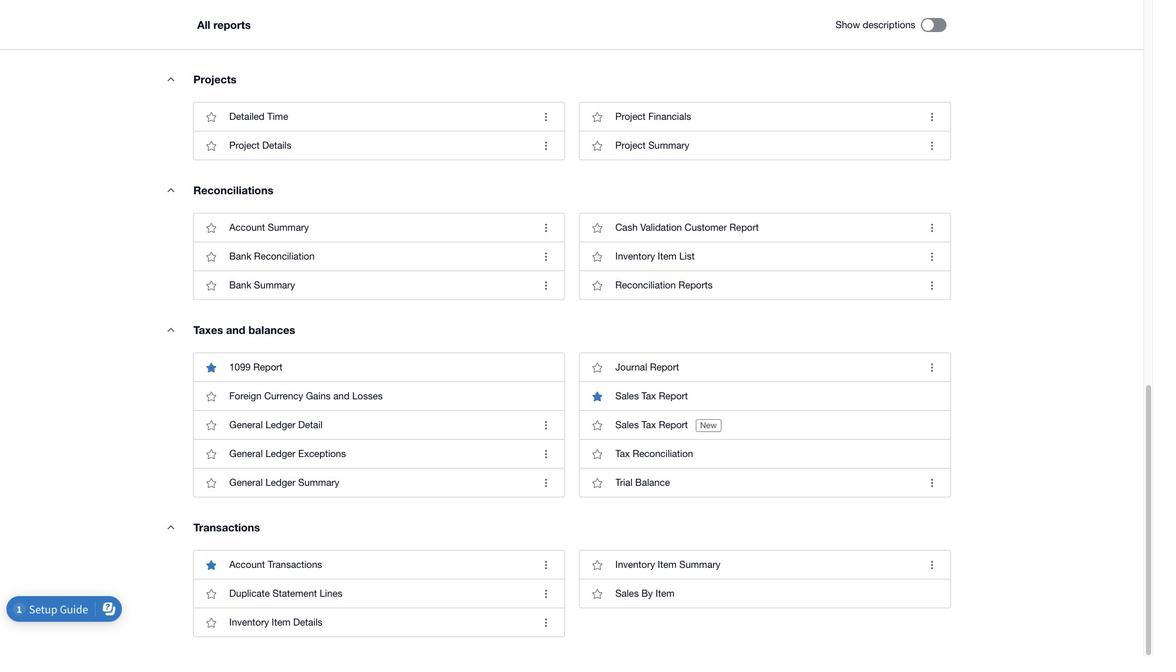 Task type: vqa. For each thing, say whether or not it's contained in the screenshot.
No
no



Task type: describe. For each thing, give the bounding box(es) containing it.
inventory item list
[[616, 251, 695, 262]]

reconciliation for tax
[[633, 449, 694, 460]]

bank reconciliation
[[229, 251, 315, 262]]

financials
[[649, 111, 692, 122]]

report up tax reconciliation
[[659, 420, 688, 431]]

project details
[[229, 140, 292, 151]]

account summary
[[229, 222, 309, 233]]

remove favorite image for taxes and balances
[[199, 355, 224, 381]]

inventory item summary
[[616, 560, 721, 571]]

cash validation customer report
[[616, 222, 759, 233]]

cash validation customer report link
[[580, 214, 951, 242]]

gains
[[306, 391, 331, 402]]

time
[[267, 111, 288, 122]]

item for list
[[658, 251, 677, 262]]

general ledger exceptions link
[[193, 440, 564, 469]]

detailed
[[229, 111, 265, 122]]

2 sales from the top
[[616, 420, 639, 431]]

account for transactions
[[229, 560, 265, 571]]

tax reconciliation
[[616, 449, 694, 460]]

report right journal
[[650, 362, 679, 373]]

2 sales tax report from the top
[[616, 420, 688, 431]]

report down the journal report at the right of page
[[659, 391, 688, 402]]

bank for bank reconciliation
[[229, 251, 252, 262]]

projects
[[193, 73, 237, 86]]

favorite image for sales by item
[[585, 581, 611, 607]]

show
[[836, 19, 861, 30]]

duplicate
[[229, 589, 270, 599]]

item right by
[[656, 589, 675, 599]]

taxes and balances
[[193, 324, 295, 337]]

bank for bank summary
[[229, 280, 252, 291]]

list
[[680, 251, 695, 262]]

project financials
[[616, 111, 692, 122]]

duplicate statement lines link
[[193, 580, 564, 608]]

more options image for project details
[[534, 133, 559, 159]]

expand report group image for taxes and balances
[[158, 317, 184, 343]]

contact transactions - summary link
[[193, 20, 564, 49]]

project for project financials
[[616, 111, 646, 122]]

reconciliation reports link
[[580, 271, 951, 300]]

reconciliation reports
[[616, 280, 713, 291]]

balances
[[249, 324, 295, 337]]

-
[[323, 29, 327, 40]]

report up the inventory item list link
[[730, 222, 759, 233]]

details inside inventory item details link
[[293, 617, 323, 628]]

more options image for general ledger detail
[[534, 413, 559, 438]]

project for project details
[[229, 140, 260, 151]]

sales by item
[[616, 589, 675, 599]]

all
[[197, 18, 210, 32]]

bank summary link
[[193, 271, 564, 300]]

1 vertical spatial and
[[333, 391, 350, 402]]

detail
[[298, 420, 323, 431]]

contact transactions - summary
[[229, 29, 371, 40]]

2 vertical spatial tax
[[616, 449, 630, 460]]

inventory for inventory item list
[[616, 251, 655, 262]]

detailed time
[[229, 111, 288, 122]]

sales for taxes and balances
[[616, 391, 639, 402]]

favorite image for bank reconciliation
[[199, 244, 224, 270]]

inventory item details link
[[193, 608, 564, 637]]

more options image for account summary
[[534, 215, 559, 241]]

project details link
[[193, 131, 564, 160]]

1099
[[229, 362, 251, 373]]

more options image for inventory item details
[[534, 610, 559, 636]]

general for general ledger detail
[[229, 420, 263, 431]]

journal report
[[616, 362, 679, 373]]

journal report link
[[580, 354, 951, 382]]

favorite image for tax reconciliation
[[585, 442, 611, 467]]

tax reconciliation link
[[580, 440, 951, 469]]

favorite image for general ledger detail
[[199, 413, 224, 438]]

new
[[701, 421, 717, 431]]

more options image for general ledger summary
[[534, 470, 559, 496]]

statement
[[273, 589, 317, 599]]

general ledger detail link
[[193, 411, 564, 440]]

general ledger detail
[[229, 420, 323, 431]]

more options image for inventory item summary
[[920, 553, 945, 578]]

detailed time link
[[193, 103, 564, 131]]

0 vertical spatial tax
[[642, 391, 656, 402]]

taxes
[[193, 324, 223, 337]]

inventory item details
[[229, 617, 323, 628]]

descriptions
[[863, 19, 916, 30]]

general ledger summary link
[[193, 469, 564, 497]]

general for general ledger exceptions
[[229, 449, 263, 460]]

report right 1099
[[253, 362, 283, 373]]

more options image for general ledger exceptions
[[534, 442, 559, 467]]

more options image for project financials
[[920, 104, 945, 130]]

favorite image for cash validation customer report
[[585, 215, 611, 241]]

general ledger summary
[[229, 478, 340, 488]]

trial balance
[[616, 478, 670, 488]]

favorite image for inventory item summary
[[585, 553, 611, 578]]

ledger for detail
[[266, 420, 296, 431]]

more options image for project summary
[[920, 133, 945, 159]]



Task type: locate. For each thing, give the bounding box(es) containing it.
reconciliation down inventory item list
[[616, 280, 676, 291]]

expand report group image
[[158, 317, 184, 343], [158, 515, 184, 540]]

0 vertical spatial transactions
[[266, 29, 321, 40]]

sales down journal
[[616, 391, 639, 402]]

more options image inside project summary link
[[920, 133, 945, 159]]

1 vertical spatial reconciliation
[[616, 280, 676, 291]]

1 vertical spatial details
[[293, 617, 323, 628]]

remove favorite image
[[199, 355, 224, 381], [199, 553, 224, 578]]

more options image for bank summary
[[534, 273, 559, 299]]

reconciliations
[[193, 184, 274, 197]]

exceptions
[[298, 449, 346, 460]]

3 sales from the top
[[616, 589, 639, 599]]

0 vertical spatial general
[[229, 420, 263, 431]]

report
[[730, 222, 759, 233], [253, 362, 283, 373], [650, 362, 679, 373], [659, 391, 688, 402], [659, 420, 688, 431]]

1 vertical spatial ledger
[[266, 449, 296, 460]]

inventory down cash
[[616, 251, 655, 262]]

transactions for account
[[268, 560, 322, 571]]

general down general ledger detail
[[229, 449, 263, 460]]

expand report group image left reconciliations
[[158, 177, 184, 203]]

favorite image for project financials
[[585, 104, 611, 130]]

reports
[[679, 280, 713, 291]]

favorite image for foreign currency gains and losses
[[199, 384, 224, 410]]

1 bank from the top
[[229, 251, 252, 262]]

remove favorite image inside 1099 report link
[[199, 355, 224, 381]]

journal
[[616, 362, 648, 373]]

tax
[[642, 391, 656, 402], [642, 420, 656, 431], [616, 449, 630, 460]]

general for general ledger summary
[[229, 478, 263, 488]]

more options image inside the inventory item list link
[[920, 244, 945, 270]]

1 vertical spatial account
[[229, 560, 265, 571]]

favorite image for bank summary
[[199, 273, 224, 299]]

bank up bank summary
[[229, 251, 252, 262]]

favorite image for trial balance
[[585, 470, 611, 496]]

favorite image for general ledger exceptions
[[199, 442, 224, 467]]

favorite image inside foreign currency gains and losses link
[[199, 384, 224, 410]]

summary
[[330, 29, 371, 40], [649, 140, 690, 151], [268, 222, 309, 233], [254, 280, 295, 291], [298, 478, 340, 488], [680, 560, 721, 571]]

contact
[[229, 29, 264, 40]]

favorite image inside sales by item link
[[585, 581, 611, 607]]

trial balance link
[[580, 469, 951, 497]]

customer
[[685, 222, 727, 233]]

sales by item link
[[580, 580, 951, 608]]

2 general from the top
[[229, 449, 263, 460]]

bank down bank reconciliation
[[229, 280, 252, 291]]

1 sales from the top
[[616, 391, 639, 402]]

more options image inside reconciliation reports link
[[920, 273, 945, 299]]

0 vertical spatial bank
[[229, 251, 252, 262]]

sales tax report inside sales tax report link
[[616, 391, 688, 402]]

reconciliation
[[254, 251, 315, 262], [616, 280, 676, 291], [633, 449, 694, 460]]

details down statement
[[293, 617, 323, 628]]

0 vertical spatial sales tax report
[[616, 391, 688, 402]]

favorite image for project details
[[199, 133, 224, 159]]

0 vertical spatial account
[[229, 222, 265, 233]]

more options image
[[534, 104, 559, 130], [920, 104, 945, 130], [534, 133, 559, 159], [920, 133, 945, 159], [534, 215, 559, 241], [920, 215, 945, 241], [534, 273, 559, 299], [920, 355, 945, 381], [534, 442, 559, 467], [920, 553, 945, 578], [534, 581, 559, 607]]

account transactions
[[229, 560, 322, 571]]

project summary
[[616, 140, 690, 151]]

tax up tax reconciliation
[[642, 420, 656, 431]]

2 vertical spatial inventory
[[229, 617, 269, 628]]

inventory for inventory item details
[[229, 617, 269, 628]]

1 remove favorite image from the top
[[199, 355, 224, 381]]

reconciliation for bank
[[254, 251, 315, 262]]

favorite image for account summary
[[199, 215, 224, 241]]

1 vertical spatial remove favorite image
[[199, 553, 224, 578]]

1 vertical spatial transactions
[[193, 521, 260, 535]]

sales tax report down the journal report at the right of page
[[616, 391, 688, 402]]

more options image inside inventory item details link
[[534, 610, 559, 636]]

item left list
[[658, 251, 677, 262]]

1 horizontal spatial details
[[293, 617, 323, 628]]

remove favorite image
[[585, 384, 611, 410]]

inventory
[[616, 251, 655, 262], [616, 560, 655, 571], [229, 617, 269, 628]]

account
[[229, 222, 265, 233], [229, 560, 265, 571]]

more options image inside trial balance 'link'
[[920, 470, 945, 496]]

by
[[642, 589, 653, 599]]

more options image for bank reconciliation
[[534, 244, 559, 270]]

favorite image for inventory item list
[[585, 244, 611, 270]]

0 vertical spatial expand report group image
[[158, 66, 184, 92]]

ledger up general ledger summary
[[266, 449, 296, 460]]

0 vertical spatial ledger
[[266, 420, 296, 431]]

details inside project details link
[[262, 140, 292, 151]]

sales left by
[[616, 589, 639, 599]]

2 vertical spatial reconciliation
[[633, 449, 694, 460]]

0 horizontal spatial details
[[262, 140, 292, 151]]

2 vertical spatial sales
[[616, 589, 639, 599]]

1 general from the top
[[229, 420, 263, 431]]

more options image inside inventory item summary link
[[920, 553, 945, 578]]

ledger down general ledger exceptions
[[266, 478, 296, 488]]

1099 report
[[229, 362, 283, 373]]

project for project summary
[[616, 140, 646, 151]]

more options image inside detailed time 'link'
[[534, 104, 559, 130]]

account transactions link
[[193, 551, 564, 580]]

details down time
[[262, 140, 292, 151]]

favorite image for inventory item details
[[199, 610, 224, 636]]

and right taxes in the left of the page
[[226, 324, 246, 337]]

sales tax report up tax reconciliation
[[616, 420, 688, 431]]

1 account from the top
[[229, 222, 265, 233]]

item for details
[[272, 617, 291, 628]]

details
[[262, 140, 292, 151], [293, 617, 323, 628]]

favorite image inside general ledger exceptions link
[[199, 442, 224, 467]]

transactions up statement
[[268, 560, 322, 571]]

tax up the trial
[[616, 449, 630, 460]]

1 expand report group image from the top
[[158, 66, 184, 92]]

account summary link
[[193, 214, 564, 242]]

more options image inside account summary link
[[534, 215, 559, 241]]

3 ledger from the top
[[266, 478, 296, 488]]

sales for transactions
[[616, 589, 639, 599]]

favorite image for duplicate statement lines
[[199, 581, 224, 607]]

0 horizontal spatial and
[[226, 324, 246, 337]]

favorite image inside cash validation customer report link
[[585, 215, 611, 241]]

project down project financials
[[616, 140, 646, 151]]

inventory for inventory item summary
[[616, 560, 655, 571]]

account up duplicate
[[229, 560, 265, 571]]

transactions for contact
[[266, 29, 321, 40]]

general ledger exceptions
[[229, 449, 346, 460]]

cash
[[616, 222, 638, 233]]

1099 report link
[[193, 354, 564, 382]]

more options image for detailed time
[[534, 104, 559, 130]]

2 vertical spatial ledger
[[266, 478, 296, 488]]

reconciliation up balance
[[633, 449, 694, 460]]

more options image inside general ledger exceptions link
[[534, 442, 559, 467]]

1 vertical spatial sales
[[616, 420, 639, 431]]

account for reconciliations
[[229, 222, 265, 233]]

1 sales tax report from the top
[[616, 391, 688, 402]]

transactions
[[266, 29, 321, 40], [193, 521, 260, 535], [268, 560, 322, 571]]

favorite image inside bank summary link
[[199, 273, 224, 299]]

ledger for exceptions
[[266, 449, 296, 460]]

2 expand report group image from the top
[[158, 515, 184, 540]]

1 expand report group image from the top
[[158, 317, 184, 343]]

0 vertical spatial expand report group image
[[158, 317, 184, 343]]

1 vertical spatial general
[[229, 449, 263, 460]]

favorite image for reconciliation reports
[[585, 273, 611, 299]]

project summary link
[[580, 131, 951, 160]]

tax down the journal report at the right of page
[[642, 391, 656, 402]]

transactions up account transactions
[[193, 521, 260, 535]]

project financials link
[[580, 103, 951, 131]]

ledger for summary
[[266, 478, 296, 488]]

show descriptions
[[836, 19, 916, 30]]

more options image for inventory item list
[[920, 244, 945, 270]]

expand report group image
[[158, 66, 184, 92], [158, 177, 184, 203]]

inventory up sales by item
[[616, 560, 655, 571]]

project down detailed
[[229, 140, 260, 151]]

general down foreign on the left of page
[[229, 420, 263, 431]]

expand report group image for projects
[[158, 66, 184, 92]]

favorite image
[[199, 104, 224, 130], [199, 133, 224, 159], [199, 215, 224, 241], [199, 244, 224, 270], [585, 355, 611, 381], [199, 384, 224, 410], [585, 413, 611, 438], [585, 553, 611, 578], [199, 581, 224, 607]]

favorite image for general ledger summary
[[199, 470, 224, 496]]

favorite image inside project financials link
[[585, 104, 611, 130]]

duplicate statement lines
[[229, 589, 343, 599]]

more options image inside bank reconciliation link
[[534, 244, 559, 270]]

transactions left '-'
[[266, 29, 321, 40]]

item down duplicate statement lines
[[272, 617, 291, 628]]

bank summary
[[229, 280, 295, 291]]

favorite image for project summary
[[585, 133, 611, 159]]

balance
[[636, 478, 670, 488]]

validation
[[641, 222, 682, 233]]

1 vertical spatial expand report group image
[[158, 515, 184, 540]]

expand report group image for transactions
[[158, 515, 184, 540]]

foreign currency gains and losses link
[[193, 382, 564, 411]]

more options image
[[534, 244, 559, 270], [920, 244, 945, 270], [920, 273, 945, 299], [534, 413, 559, 438], [534, 470, 559, 496], [920, 470, 945, 496], [534, 553, 559, 578], [534, 610, 559, 636]]

0 vertical spatial inventory
[[616, 251, 655, 262]]

2 expand report group image from the top
[[158, 177, 184, 203]]

favorite image inside bank reconciliation link
[[199, 244, 224, 270]]

more options image for reconciliation reports
[[920, 273, 945, 299]]

item for summary
[[658, 560, 677, 571]]

general down general ledger exceptions
[[229, 478, 263, 488]]

reports
[[213, 18, 251, 32]]

favorite image inside project summary link
[[585, 133, 611, 159]]

reconciliation down account summary in the left of the page
[[254, 251, 315, 262]]

1 vertical spatial tax
[[642, 420, 656, 431]]

0 vertical spatial and
[[226, 324, 246, 337]]

transactions inside account transactions link
[[268, 560, 322, 571]]

more options image inside project details link
[[534, 133, 559, 159]]

lines
[[320, 589, 343, 599]]

bank
[[229, 251, 252, 262], [229, 280, 252, 291]]

0 vertical spatial sales
[[616, 391, 639, 402]]

remove favorite image for transactions
[[199, 553, 224, 578]]

favorite image for journal report
[[585, 355, 611, 381]]

2 ledger from the top
[[266, 449, 296, 460]]

account up bank reconciliation
[[229, 222, 265, 233]]

1 horizontal spatial and
[[333, 391, 350, 402]]

general
[[229, 420, 263, 431], [229, 449, 263, 460], [229, 478, 263, 488]]

favorite image
[[585, 104, 611, 130], [585, 133, 611, 159], [585, 215, 611, 241], [585, 244, 611, 270], [199, 273, 224, 299], [585, 273, 611, 299], [199, 413, 224, 438], [199, 442, 224, 467], [585, 442, 611, 467], [199, 470, 224, 496], [585, 470, 611, 496], [585, 581, 611, 607], [199, 610, 224, 636]]

1 vertical spatial expand report group image
[[158, 177, 184, 203]]

2 account from the top
[[229, 560, 265, 571]]

more options image for journal report
[[920, 355, 945, 381]]

3 general from the top
[[229, 478, 263, 488]]

and right gains
[[333, 391, 350, 402]]

project
[[616, 111, 646, 122], [229, 140, 260, 151], [616, 140, 646, 151]]

foreign
[[229, 391, 262, 402]]

more options image for account transactions
[[534, 553, 559, 578]]

ledger
[[266, 420, 296, 431], [266, 449, 296, 460], [266, 478, 296, 488]]

favorite image for detailed time
[[199, 104, 224, 130]]

transactions inside contact transactions - summary link
[[266, 29, 321, 40]]

sales
[[616, 391, 639, 402], [616, 420, 639, 431], [616, 589, 639, 599]]

1 vertical spatial bank
[[229, 280, 252, 291]]

project up project summary
[[616, 111, 646, 122]]

2 remove favorite image from the top
[[199, 553, 224, 578]]

ledger down currency at the left bottom
[[266, 420, 296, 431]]

2 vertical spatial transactions
[[268, 560, 322, 571]]

bank reconciliation link
[[193, 242, 564, 271]]

more options image inside journal report link
[[920, 355, 945, 381]]

more options image inside cash validation customer report link
[[920, 215, 945, 241]]

remove favorite image inside account transactions link
[[199, 553, 224, 578]]

more options image inside the general ledger summary link
[[534, 470, 559, 496]]

all reports
[[197, 18, 251, 32]]

more options image inside bank summary link
[[534, 273, 559, 299]]

0 vertical spatial remove favorite image
[[199, 355, 224, 381]]

1 ledger from the top
[[266, 420, 296, 431]]

sales tax report link
[[580, 382, 951, 411]]

1 vertical spatial sales tax report
[[616, 420, 688, 431]]

more options image inside 'general ledger detail' link
[[534, 413, 559, 438]]

inventory item summary link
[[580, 551, 951, 580]]

0 vertical spatial reconciliation
[[254, 251, 315, 262]]

inventory down duplicate
[[229, 617, 269, 628]]

inventory item list link
[[580, 242, 951, 271]]

item
[[658, 251, 677, 262], [658, 560, 677, 571], [656, 589, 675, 599], [272, 617, 291, 628]]

2 bank from the top
[[229, 280, 252, 291]]

more options image inside duplicate statement lines link
[[534, 581, 559, 607]]

currency
[[264, 391, 303, 402]]

more options image for duplicate statement lines
[[534, 581, 559, 607]]

expand report group image left the projects
[[158, 66, 184, 92]]

2 vertical spatial general
[[229, 478, 263, 488]]

sales tax report
[[616, 391, 688, 402], [616, 420, 688, 431]]

1 vertical spatial inventory
[[616, 560, 655, 571]]

item up sales by item
[[658, 560, 677, 571]]

more options image for cash validation customer report
[[920, 215, 945, 241]]

losses
[[352, 391, 383, 402]]

favorite image inside the tax reconciliation link
[[585, 442, 611, 467]]

expand report group image for reconciliations
[[158, 177, 184, 203]]

more options image inside project financials link
[[920, 104, 945, 130]]

foreign currency gains and losses
[[229, 391, 383, 402]]

sales up tax reconciliation
[[616, 420, 639, 431]]

and
[[226, 324, 246, 337], [333, 391, 350, 402]]

trial
[[616, 478, 633, 488]]

more options image for trial balance
[[920, 470, 945, 496]]

0 vertical spatial details
[[262, 140, 292, 151]]



